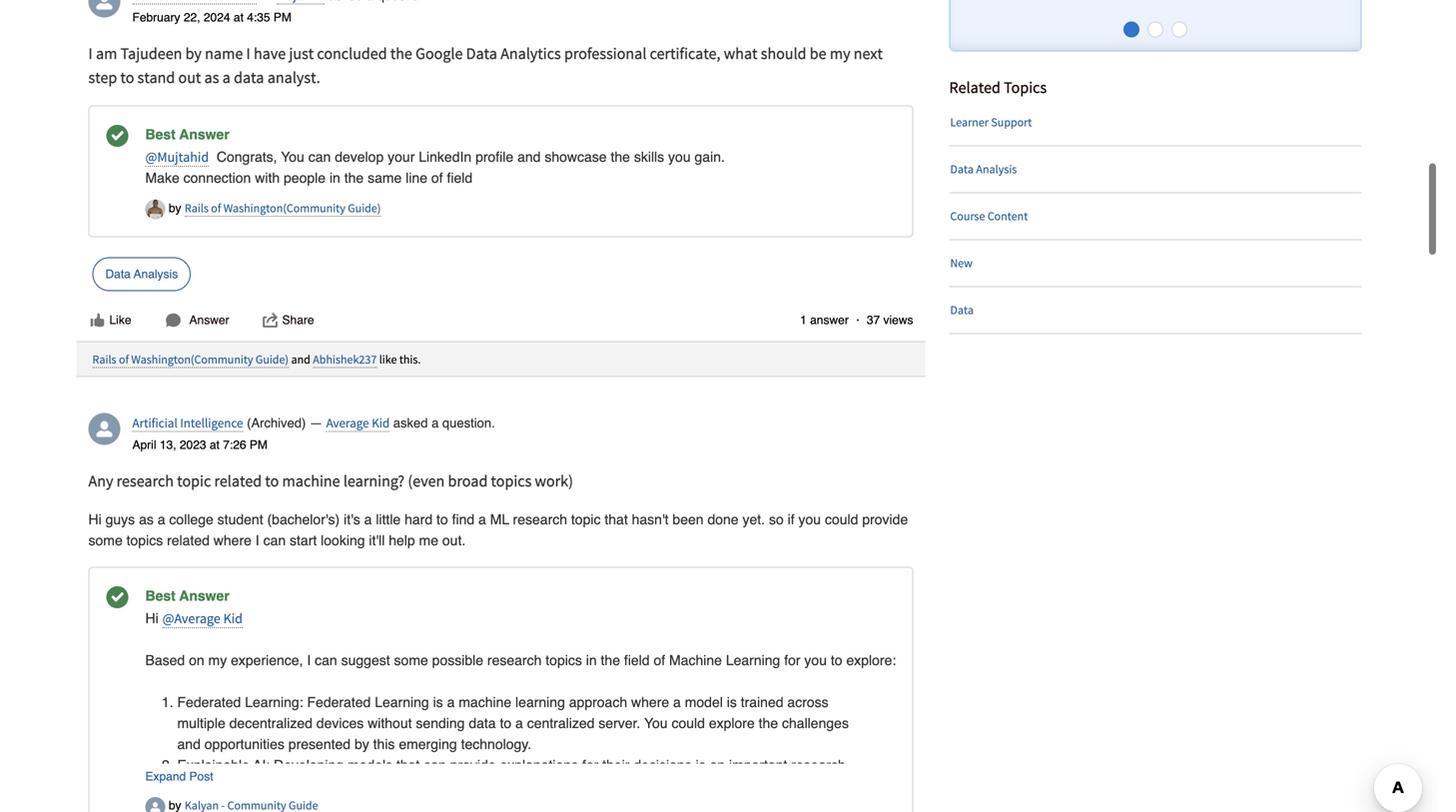 Task type: locate. For each thing, give the bounding box(es) containing it.
0 horizontal spatial where
[[214, 533, 252, 549]]

1 vertical spatial guide)
[[256, 352, 289, 367]]

1 vertical spatial topics
[[126, 533, 163, 549]]

could right if
[[825, 512, 858, 528]]

hi left guys
[[88, 512, 102, 528]]

0 horizontal spatial by
[[169, 201, 181, 215]]

and
[[517, 149, 541, 165], [291, 352, 310, 367], [177, 736, 201, 752]]

at inside the artificial intelligence (archived) — average kid asked a question. april 13, 2023 at 7:26 pm
[[210, 438, 220, 452]]

0 horizontal spatial related
[[167, 533, 210, 549]]

of right line
[[431, 170, 443, 186]]

you right learning.
[[431, 778, 455, 794]]

out.
[[442, 533, 466, 549]]

my right be
[[830, 43, 851, 63]]

could down model
[[672, 715, 705, 731]]

1 vertical spatial related
[[167, 533, 210, 549]]

1 horizontal spatial topics
[[491, 471, 532, 491]]

suggest
[[341, 652, 390, 668]]

answer up 'rails of washington(community guide) and abhishek237 like this.'
[[189, 313, 229, 327]]

1 horizontal spatial analysis
[[976, 161, 1017, 177]]

guide) down share link
[[256, 352, 289, 367]]

@mujtahid link
[[145, 148, 209, 167]]

challenges
[[782, 715, 849, 731]]

is
[[433, 694, 443, 710], [727, 694, 737, 710], [696, 757, 706, 773]]

so
[[769, 512, 784, 528]]

2 vertical spatial for
[[671, 778, 688, 794]]

research
[[117, 471, 174, 491], [513, 512, 567, 528], [487, 652, 542, 668], [791, 757, 846, 773]]

related down college
[[167, 533, 210, 549]]

to inside hi guys as a college student (bachelor's) it's a little hard to find a ml research topic that hasn't been done yet. so if you could provide some topics related where i can start looking it'll help me out.
[[437, 512, 448, 528]]

my inside the i am tajudeen by name i have just concluded the google data  analytics professional certificate, what should be my next step to stand out as a data analyst.
[[830, 43, 851, 63]]

0 vertical spatial provide
[[862, 512, 908, 528]]

2 vertical spatial you
[[431, 778, 455, 794]]

hi for @average
[[145, 610, 159, 626]]

opportunities
[[205, 736, 285, 752]]

by rails of washington(community guide)
[[169, 200, 381, 216]]

2 horizontal spatial is
[[727, 694, 737, 710]]

could inside hi guys as a college student (bachelor's) it's a little hard to find a ml research topic that hasn't been done yet. so if you could provide some topics related where i can start looking it'll help me out.
[[825, 512, 858, 528]]

decisions
[[634, 757, 692, 773]]

kid right @average at left bottom
[[223, 609, 243, 627]]

field
[[447, 170, 473, 186], [624, 652, 650, 668], [272, 778, 298, 794]]

i left have
[[246, 43, 250, 63]]

1 text default image from the left
[[165, 312, 181, 328]]

by inside federated learning: federated learning is a machine learning approach where a model is trained across multiple decentralized devices without sending data to a centralized server. you could explore the challenges and opportunities presented by this emerging technology. explainable ai: developing models that can provide explanations for their decisions is an important research direction in the field of machine learning. you could explore different techniques for explainable ai, such as lime or shap.
[[355, 736, 369, 752]]

1 vertical spatial as
[[139, 512, 154, 528]]

any research topic related to machine learning? (even broad topics work)
[[88, 471, 573, 491]]

0 horizontal spatial guide)
[[256, 352, 289, 367]]

0 horizontal spatial text default image
[[165, 312, 181, 328]]

0 vertical spatial at
[[234, 10, 244, 24]]

text default image left share
[[262, 312, 278, 328]]

a right asked at left
[[432, 416, 439, 431]]

rails down the 'connection'
[[185, 200, 209, 216]]

0 vertical spatial some
[[88, 533, 123, 549]]

best inside best answer @mujtahid ​  congrats, you can develop your linkedin profile and showcase the skills you gain. make connection with people in the same line of field
[[145, 126, 176, 142]]

out
[[178, 67, 201, 87]]

machine down models
[[317, 778, 370, 794]]

topic down work) on the left bottom of the page
[[571, 512, 601, 528]]

washington(community down with
[[223, 200, 345, 216]]

and down share
[[291, 352, 310, 367]]

2 vertical spatial topics
[[546, 652, 582, 668]]

best for best answer @mujtahid ​  congrats, you can develop your linkedin profile and showcase the skills you gain. make connection with people in the same line of field
[[145, 126, 176, 142]]

for left the their on the left bottom
[[582, 757, 599, 773]]

course content
[[950, 208, 1028, 224]]

what
[[724, 43, 758, 63]]

1
[[800, 313, 807, 327]]

@mujtahid
[[145, 148, 209, 166]]

guide)
[[348, 200, 381, 216], [256, 352, 289, 367]]

rails of washington(community guide) link down with
[[185, 200, 381, 217]]

1 horizontal spatial some
[[394, 652, 428, 668]]

0 horizontal spatial and
[[177, 736, 201, 752]]

4:35
[[247, 10, 270, 24]]

learning up without
[[375, 694, 429, 710]]

data
[[234, 67, 264, 87], [469, 715, 496, 731]]

as right guys
[[139, 512, 154, 528]]

i inside hi guys as a college student (bachelor's) it's a little hard to find a ml research topic that hasn't been done yet. so if you could provide some topics related where i can start looking it'll help me out.
[[256, 533, 259, 549]]

machine
[[282, 471, 340, 491], [459, 694, 512, 710], [317, 778, 370, 794]]

0 vertical spatial could
[[825, 512, 858, 528]]

answer up the @average kid link
[[179, 588, 230, 604]]

of
[[431, 170, 443, 186], [211, 200, 221, 216], [119, 352, 129, 367], [654, 652, 665, 668], [302, 778, 313, 794]]

1 horizontal spatial you
[[431, 778, 455, 794]]

data up technology.
[[469, 715, 496, 731]]

you right if
[[799, 512, 821, 528]]

0 vertical spatial my
[[830, 43, 851, 63]]

where inside federated learning: federated learning is a machine learning approach where a model is trained across multiple decentralized devices without sending data to a centralized server. you could explore the challenges and opportunities presented by this emerging technology. explainable ai: developing models that can provide explanations for their decisions is an important research direction in the field of machine learning. you could explore different techniques for explainable ai, such as lime or shap.
[[631, 694, 669, 710]]

analysis up answer "button"
[[134, 267, 178, 281]]

as
[[204, 67, 219, 87], [139, 512, 154, 528], [820, 778, 835, 794]]

a down 'name' on the top of the page
[[222, 67, 231, 87]]

rails inside mujtahid, february 22, 2024 at 4:35 pm element
[[185, 200, 209, 216]]

step
[[88, 67, 117, 87]]

i right experience,
[[307, 652, 311, 668]]

hi inside hi @average kid ​
[[145, 610, 159, 626]]

1 horizontal spatial related
[[214, 471, 262, 491]]

1 horizontal spatial federated
[[307, 694, 371, 710]]

0 horizontal spatial rails
[[92, 352, 116, 367]]

be
[[810, 43, 827, 63]]

as inside hi guys as a college student (bachelor's) it's a little hard to find a ml research topic that hasn't been done yet. so if you could provide some topics related where i can start looking it'll help me out.
[[139, 512, 154, 528]]

1 best from the top
[[145, 126, 176, 142]]

data analysis up course content
[[950, 161, 1017, 177]]

2 vertical spatial in
[[234, 778, 245, 794]]

text default image
[[165, 312, 181, 328], [262, 312, 278, 328]]

0 vertical spatial by
[[185, 43, 202, 63]]

0 horizontal spatial kid
[[223, 609, 243, 627]]

1 vertical spatial topic
[[571, 512, 601, 528]]

a
[[222, 67, 231, 87], [432, 416, 439, 431], [158, 512, 165, 528], [364, 512, 372, 528], [478, 512, 486, 528], [447, 694, 455, 710], [673, 694, 681, 710], [515, 715, 523, 731]]

data analysis
[[950, 161, 1017, 177], [105, 267, 178, 281]]

0 horizontal spatial that
[[397, 757, 420, 773]]

0 horizontal spatial pm
[[250, 438, 268, 452]]

1 vertical spatial kid
[[223, 609, 243, 627]]

1 horizontal spatial and
[[291, 352, 310, 367]]

guide) down same
[[348, 200, 381, 216]]

federated up 'devices'
[[307, 694, 371, 710]]

answer up @mujtahid at the left of page
[[179, 126, 230, 142]]

tajudeen
[[120, 43, 182, 63]]

support
[[991, 114, 1032, 130]]

2 horizontal spatial for
[[784, 652, 801, 668]]

federated up multiple
[[177, 694, 241, 710]]

your
[[388, 149, 415, 165]]

0 horizontal spatial hi
[[88, 512, 102, 528]]

data analysis link up like
[[92, 257, 191, 291]]

people
[[284, 170, 326, 186]]

data down new
[[950, 302, 974, 317]]

my right on
[[208, 652, 227, 668]]

0 horizontal spatial could
[[459, 778, 492, 794]]

topics inside hi guys as a college student (bachelor's) it's a little hard to find a ml research topic that hasn't been done yet. so if you could provide some topics related where i can start looking it'll help me out.
[[126, 533, 163, 549]]

my inside "average kid, april 13, 2023 at 7:26 pm" element
[[208, 652, 227, 668]]

tab list
[[1120, 22, 1192, 42]]

techniques
[[600, 778, 668, 794]]

research right ml
[[513, 512, 567, 528]]

machine up technology.
[[459, 694, 512, 710]]

data analysis link up course content "link" on the top of the page
[[950, 146, 1363, 192]]

can inside best answer @mujtahid ​  congrats, you can develop your linkedin profile and showcase the skills you gain. make connection with people in the same line of field
[[308, 149, 331, 165]]

1 vertical spatial where
[[631, 694, 669, 710]]

topics down guys
[[126, 533, 163, 549]]

0 vertical spatial rails
[[185, 200, 209, 216]]

asked
[[393, 416, 428, 431]]

data link
[[950, 287, 1363, 333]]

0 vertical spatial that
[[605, 512, 628, 528]]

1 horizontal spatial hi
[[145, 610, 159, 626]]

1 vertical spatial provide
[[450, 757, 496, 773]]

the down 'trained'
[[759, 715, 778, 731]]

presented
[[288, 736, 351, 752]]

2 vertical spatial answer
[[179, 588, 230, 604]]

experience,
[[231, 652, 303, 668]]

1 vertical spatial field
[[624, 652, 650, 668]]

external user - mujtahid (customer) image
[[88, 0, 120, 17]]

average kid, april 13, 2023 at 7:26 pm element
[[76, 401, 925, 812]]

in inside federated learning: federated learning is a machine learning approach where a model is trained across multiple decentralized devices without sending data to a centralized server. you could explore the challenges and opportunities presented by this emerging technology. explainable ai: developing models that can provide explanations for their decisions is an important research direction in the field of machine learning. you could explore different techniques for explainable ai, such as lime or shap.
[[234, 778, 245, 794]]

0 horizontal spatial explore
[[496, 778, 542, 794]]

some inside hi guys as a college student (bachelor's) it's a little hard to find a ml research topic that hasn't been done yet. so if you could provide some topics related where i can start looking it'll help me out.
[[88, 533, 123, 549]]

hi inside hi guys as a college student (bachelor's) it's a little hard to find a ml research topic that hasn't been done yet. so if you could provide some topics related where i can start looking it'll help me out.
[[88, 512, 102, 528]]

2024
[[204, 10, 230, 24]]

that left hasn't
[[605, 512, 628, 528]]

0 vertical spatial you
[[281, 149, 304, 165]]

next
[[854, 43, 883, 63]]

to
[[120, 67, 134, 87], [265, 471, 279, 491], [437, 512, 448, 528], [831, 652, 843, 668], [500, 715, 512, 731]]

yet.
[[743, 512, 765, 528]]

data analysis for topmost data analysis link
[[950, 161, 1017, 177]]

related down "7:26"
[[214, 471, 262, 491]]

field inside best answer @mujtahid ​  congrats, you can develop your linkedin profile and showcase the skills you gain. make connection with people in the same line of field
[[447, 170, 473, 186]]

by up out on the left top
[[185, 43, 202, 63]]

1 vertical spatial for
[[582, 757, 599, 773]]

artificial intelligence link
[[132, 415, 243, 432]]

hi left @average at left bottom
[[145, 610, 159, 626]]

concluded
[[317, 43, 387, 63]]

1 horizontal spatial where
[[631, 694, 669, 710]]

0 horizontal spatial at
[[210, 438, 220, 452]]

1 horizontal spatial kid
[[372, 415, 390, 431]]

without
[[368, 715, 412, 731]]

washington(community down answer "button"
[[131, 352, 253, 367]]

1 vertical spatial you
[[799, 512, 821, 528]]

answer for best answer @mujtahid ​  congrats, you can develop your linkedin profile and showcase the skills you gain. make connection with people in the same line of field
[[179, 126, 230, 142]]

1 horizontal spatial by
[[185, 43, 202, 63]]

answer inside answer "button"
[[189, 313, 229, 327]]

like
[[379, 352, 397, 367]]

a inside the artificial intelligence (archived) — average kid asked a question. april 13, 2023 at 7:26 pm
[[432, 416, 439, 431]]

best for best answer
[[145, 588, 176, 604]]

0 horizontal spatial my
[[208, 652, 227, 668]]

based
[[145, 652, 185, 668]]

could
[[825, 512, 858, 528], [672, 715, 705, 731], [459, 778, 492, 794]]

my
[[830, 43, 851, 63], [208, 652, 227, 668]]

0 vertical spatial data analysis
[[950, 161, 1017, 177]]

0 horizontal spatial you
[[281, 149, 304, 165]]

field up approach
[[624, 652, 650, 668]]

washington(community
[[223, 200, 345, 216], [131, 352, 253, 367]]

new link
[[950, 240, 1363, 286]]

research down april
[[117, 471, 174, 491]]

possible
[[432, 652, 483, 668]]

it'll
[[369, 533, 385, 549]]

1 horizontal spatial my
[[830, 43, 851, 63]]

0 horizontal spatial some
[[88, 533, 123, 549]]

to up technology.
[[500, 715, 512, 731]]

you inside best answer @mujtahid ​  congrats, you can develop your linkedin profile and showcase the skills you gain. make connection with people in the same line of field
[[668, 149, 691, 165]]

as right out on the left top
[[204, 67, 219, 87]]

1 vertical spatial data analysis
[[105, 267, 178, 281]]

1 vertical spatial analysis
[[134, 267, 178, 281]]

that inside hi guys as a college student (bachelor's) it's a little hard to find a ml research topic that hasn't been done yet. so if you could provide some topics related where i can start looking it'll help me out.
[[605, 512, 628, 528]]

expand post
[[145, 770, 213, 784]]

best inside "average kid, april 13, 2023 at 7:26 pm" element
[[145, 588, 176, 604]]

7:26
[[223, 438, 246, 452]]

the left google
[[390, 43, 412, 63]]

at left "7:26"
[[210, 438, 220, 452]]

1 vertical spatial pm
[[250, 438, 268, 452]]

1 vertical spatial could
[[672, 715, 705, 731]]

a right it's
[[364, 512, 372, 528]]

data right google
[[466, 43, 497, 63]]

can left start
[[263, 533, 286, 549]]

guide) inside mujtahid, february 22, 2024 at 4:35 pm element
[[348, 200, 381, 216]]

federated learning: federated learning is a machine learning approach where a model is trained across multiple decentralized devices without sending data to a centralized server. you could explore the challenges and opportunities presented by this emerging technology. explainable ai: developing models that can provide explanations for their decisions is an important research direction in the field of machine learning. you could explore different techniques for explainable ai, such as lime or shap.
[[177, 694, 849, 812]]

provide right if
[[862, 512, 908, 528]]

to left explore:
[[831, 652, 843, 668]]

in right people
[[330, 170, 340, 186]]

1 vertical spatial in
[[586, 652, 597, 668]]

0 horizontal spatial for
[[582, 757, 599, 773]]

explore down model
[[709, 715, 755, 731]]

learner support link
[[950, 99, 1363, 145]]

text default image inside answer "button"
[[165, 312, 181, 328]]

federated
[[177, 694, 241, 710], [307, 694, 371, 710]]

pm right 4:35 on the left top of the page
[[274, 10, 292, 24]]

2 vertical spatial and
[[177, 736, 201, 752]]

0 vertical spatial as
[[204, 67, 219, 87]]

2 horizontal spatial field
[[624, 652, 650, 668]]

1 horizontal spatial for
[[671, 778, 688, 794]]

2 text default image from the left
[[262, 312, 278, 328]]

where down student
[[214, 533, 252, 549]]

the
[[390, 43, 412, 63], [611, 149, 630, 165], [344, 170, 364, 186], [601, 652, 620, 668], [759, 715, 778, 731], [249, 778, 268, 794]]

analysis down learner support
[[976, 161, 1017, 177]]

artificial
[[132, 415, 178, 431]]

0 vertical spatial best
[[145, 126, 176, 142]]

rails down like 'button'
[[92, 352, 116, 367]]

technology.
[[461, 736, 532, 752]]

2 best from the top
[[145, 588, 176, 604]]

for down decisions
[[671, 778, 688, 794]]

answer inside best answer @mujtahid ​  congrats, you can develop your linkedin profile and showcase the skills you gain. make connection with people in the same line of field
[[179, 126, 230, 142]]

best up @mujtahid at the left of page
[[145, 126, 176, 142]]

server.
[[599, 715, 641, 731]]

this.
[[399, 352, 421, 367]]

0 horizontal spatial federated
[[177, 694, 241, 710]]

analysis for the leftmost data analysis link
[[134, 267, 178, 281]]

research inside hi guys as a college student (bachelor's) it's a little hard to find a ml research topic that hasn't been done yet. so if you could provide some topics related where i can start looking it'll help me out.
[[513, 512, 567, 528]]

0 vertical spatial data analysis link
[[950, 146, 1363, 192]]

profile
[[476, 149, 514, 165]]

you inside best answer @mujtahid ​  congrats, you can develop your linkedin profile and showcase the skills you gain. make connection with people in the same line of field
[[281, 149, 304, 165]]

can down emerging
[[424, 757, 446, 773]]

learning up 'trained'
[[726, 652, 780, 668]]

0 vertical spatial pm
[[274, 10, 292, 24]]

their
[[603, 757, 630, 773]]

that up learning.
[[397, 757, 420, 773]]

and down multiple
[[177, 736, 201, 752]]

provide inside federated learning: federated learning is a machine learning approach where a model is trained across multiple decentralized devices without sending data to a centralized server. you could explore the challenges and opportunities presented by this emerging technology. explainable ai: developing models that can provide explanations for their decisions is an important research direction in the field of machine learning. you could explore different techniques for explainable ai, such as lime or shap.
[[450, 757, 496, 773]]

some
[[88, 533, 123, 549], [394, 652, 428, 668]]

rails of washington(community guide) link down answer "button"
[[92, 352, 289, 368]]

should
[[761, 43, 807, 63]]

is right model
[[727, 694, 737, 710]]

1 horizontal spatial data analysis link
[[950, 146, 1363, 192]]

at
[[234, 10, 244, 24], [210, 438, 220, 452]]

where inside hi guys as a college student (bachelor's) it's a little hard to find a ml research topic that hasn't been done yet. so if you could provide some topics related where i can start looking it'll help me out.
[[214, 533, 252, 549]]

by right rails of washington(community guide) icon
[[169, 201, 181, 215]]

of down like
[[119, 352, 129, 367]]

analysis
[[976, 161, 1017, 177], [134, 267, 178, 281]]

some right suggest
[[394, 652, 428, 668]]

analysis inside mujtahid, february 22, 2024 at 4:35 pm element
[[134, 267, 178, 281]]

pm
[[274, 10, 292, 24], [250, 438, 268, 452]]

1 horizontal spatial field
[[447, 170, 473, 186]]

in up "shap."
[[234, 778, 245, 794]]

0 vertical spatial field
[[447, 170, 473, 186]]

can inside federated learning: federated learning is a machine learning approach where a model is trained across multiple decentralized devices without sending data to a centralized server. you could explore the challenges and opportunities presented by this emerging technology. explainable ai: developing models that can provide explanations for their decisions is an important research direction in the field of machine learning. you could explore different techniques for explainable ai, such as lime or shap.
[[424, 757, 446, 773]]

analysis for topmost data analysis link
[[976, 161, 1017, 177]]

0 horizontal spatial data
[[234, 67, 264, 87]]

for up across
[[784, 652, 801, 668]]

as right such
[[820, 778, 835, 794]]

learning inside federated learning: federated learning is a machine learning approach where a model is trained across multiple decentralized devices without sending data to a centralized server. you could explore the challenges and opportunities presented by this emerging technology. explainable ai: developing models that can provide explanations for their decisions is an important research direction in the field of machine learning. you could explore different techniques for explainable ai, such as lime or shap.
[[375, 694, 429, 710]]

rails of washington(community guide) and abhishek237 like this.
[[92, 352, 421, 367]]

0 horizontal spatial topics
[[126, 533, 163, 549]]

find
[[452, 512, 475, 528]]

1 vertical spatial my
[[208, 652, 227, 668]]

0 vertical spatial washington(community
[[223, 200, 345, 216]]

data inside "link"
[[950, 302, 974, 317]]

analyst.
[[267, 67, 320, 87]]

1 horizontal spatial learning
[[726, 652, 780, 668]]

data
[[466, 43, 497, 63], [950, 161, 974, 177], [105, 267, 131, 281], [950, 302, 974, 317]]

you up people
[[281, 149, 304, 165]]

and right profile
[[517, 149, 541, 165]]

if
[[788, 512, 795, 528]]

research up such
[[791, 757, 846, 773]]

topic down 2023 on the bottom of page
[[177, 471, 211, 491]]

text default image right like
[[165, 312, 181, 328]]

share link
[[262, 312, 314, 328]]

2 vertical spatial as
[[820, 778, 835, 794]]

0 vertical spatial you
[[668, 149, 691, 165]]

tab panel
[[950, 0, 1361, 14]]

stand
[[137, 67, 175, 87]]

rails of washington(community guide) image
[[145, 199, 165, 219]]

by left this
[[355, 736, 369, 752]]

2 vertical spatial field
[[272, 778, 298, 794]]

1 horizontal spatial rails
[[185, 200, 209, 216]]

0 vertical spatial answer
[[179, 126, 230, 142]]

0 vertical spatial hi
[[88, 512, 102, 528]]

topics up ml
[[491, 471, 532, 491]]

of down developing
[[302, 778, 313, 794]]

you right server.
[[644, 715, 668, 731]]

1 horizontal spatial text default image
[[262, 312, 278, 328]]

explore down explanations
[[496, 778, 542, 794]]

data analysis inside mujtahid, february 22, 2024 at 4:35 pm element
[[105, 267, 178, 281]]

1 vertical spatial rails
[[92, 352, 116, 367]]

topic inside hi guys as a college student (bachelor's) it's a little hard to find a ml research topic that hasn't been done yet. so if you could provide some topics related where i can start looking it'll help me out.
[[571, 512, 601, 528]]

answer inside "average kid, april 13, 2023 at 7:26 pm" element
[[179, 588, 230, 604]]

2 vertical spatial by
[[355, 736, 369, 752]]

that inside federated learning: federated learning is a machine learning approach where a model is trained across multiple decentralized devices without sending data to a centralized server. you could explore the challenges and opportunities presented by this emerging technology. explainable ai: developing models that can provide explanations for their decisions is an important research direction in the field of machine learning. you could explore different techniques for explainable ai, such as lime or shap.
[[397, 757, 420, 773]]

​
[[243, 610, 243, 626]]

2 vertical spatial could
[[459, 778, 492, 794]]

done
[[708, 512, 739, 528]]

1 horizontal spatial explore
[[709, 715, 755, 731]]



Task type: vqa. For each thing, say whether or not it's contained in the screenshot.
ABOUT link
no



Task type: describe. For each thing, give the bounding box(es) containing it.
hi @average kid ​
[[145, 609, 247, 627]]

to inside the i am tajudeen by name i have just concluded the google data  analytics professional certificate, what should be my next step to stand out as a data analyst.
[[120, 67, 134, 87]]

gain.
[[695, 149, 725, 165]]

develop
[[335, 149, 384, 165]]

learning?
[[343, 471, 405, 491]]

centralized
[[527, 715, 595, 731]]

0 vertical spatial explore
[[709, 715, 755, 731]]

share
[[282, 313, 314, 327]]

related topics
[[949, 77, 1047, 97]]

kid inside the artificial intelligence (archived) — average kid asked a question. april 13, 2023 at 7:26 pm
[[372, 415, 390, 431]]

you inside hi guys as a college student (bachelor's) it's a little hard to find a ml research topic that hasn't been done yet. so if you could provide some topics related where i can start looking it'll help me out.
[[799, 512, 821, 528]]

can inside hi guys as a college student (bachelor's) it's a little hard to find a ml research topic that hasn't been done yet. so if you could provide some topics related where i can start looking it'll help me out.
[[263, 533, 286, 549]]

@average kid link
[[162, 609, 243, 628]]

and inside best answer @mujtahid ​  congrats, you can develop your linkedin profile and showcase the skills you gain. make connection with people in the same line of field
[[517, 149, 541, 165]]

february
[[132, 10, 180, 24]]

abhishek237 link
[[313, 352, 377, 368]]

provide inside hi guys as a college student (bachelor's) it's a little hard to find a ml research topic that hasn't been done yet. so if you could provide some topics related where i can start looking it'll help me out.
[[862, 512, 908, 528]]

sending
[[416, 715, 465, 731]]

expand
[[145, 770, 186, 784]]

have
[[254, 43, 286, 63]]

showcase
[[545, 149, 607, 165]]

a left college
[[158, 512, 165, 528]]

external user - average kid (customer) image
[[88, 413, 120, 445]]

little
[[376, 512, 401, 528]]

37
[[867, 313, 880, 327]]

1 horizontal spatial is
[[696, 757, 706, 773]]

the up "shap."
[[249, 778, 268, 794]]

like button
[[88, 311, 132, 329]]

pm inside mujtahid, february 22, 2024 at 4:35 pm element
[[274, 10, 292, 24]]

0 vertical spatial learning
[[726, 652, 780, 668]]

line
[[406, 170, 428, 186]]

1 answer status
[[800, 311, 867, 329]]

data up like
[[105, 267, 131, 281]]

(archived)
[[247, 416, 306, 431]]

learner support
[[950, 114, 1032, 130]]

connection
[[183, 170, 251, 186]]

me
[[419, 533, 439, 549]]

1 federated from the left
[[177, 694, 241, 710]]

this
[[373, 736, 395, 752]]

2 horizontal spatial you
[[644, 715, 668, 731]]

2 federated from the left
[[307, 694, 371, 710]]

research inside federated learning: federated learning is a machine learning approach where a model is trained across multiple decentralized devices without sending data to a centralized server. you could explore the challenges and opportunities presented by this emerging technology. explainable ai: developing models that can provide explanations for their decisions is an important research direction in the field of machine learning. you could explore different techniques for explainable ai, such as lime or shap.
[[791, 757, 846, 773]]

of inside best answer @mujtahid ​  congrats, you can develop your linkedin profile and showcase the skills you gain. make connection with people in the same line of field
[[431, 170, 443, 186]]

i left the am
[[88, 43, 93, 63]]

(even
[[408, 471, 445, 491]]

google
[[416, 43, 463, 63]]

skills
[[634, 149, 664, 165]]

research up learning
[[487, 652, 542, 668]]

guys
[[105, 512, 135, 528]]

i am tajudeen by name i have just concluded the google data  analytics professional certificate, what should be my next step to stand out as a data analyst.
[[88, 43, 883, 87]]

like
[[109, 313, 131, 327]]

february 22, 2024 at 4:35 pm link
[[132, 10, 292, 24]]

1 vertical spatial washington(community
[[131, 352, 253, 367]]

devices
[[316, 715, 364, 731]]

data up course
[[950, 161, 974, 177]]

machine
[[669, 652, 722, 668]]

related inside hi guys as a college student (bachelor's) it's a little hard to find a ml research topic that hasn't been done yet. so if you could provide some topics related where i can start looking it'll help me out.
[[167, 533, 210, 549]]

to inside federated learning: federated learning is a machine learning approach where a model is trained across multiple decentralized devices without sending data to a centralized server. you could explore the challenges and opportunities presented by this emerging technology. explainable ai: developing models that can provide explanations for their decisions is an important research direction in the field of machine learning. you could explore different techniques for explainable ai, such as lime or shap.
[[500, 715, 512, 731]]

congrats,
[[217, 149, 277, 165]]

by inside by rails of washington(community guide)
[[169, 201, 181, 215]]

hasn't
[[632, 512, 669, 528]]

2 horizontal spatial in
[[586, 652, 597, 668]]

a left ml
[[478, 512, 486, 528]]

1 horizontal spatial at
[[234, 10, 244, 24]]

22,
[[184, 10, 200, 24]]

with
[[255, 170, 280, 186]]

been
[[673, 512, 704, 528]]

as inside the i am tajudeen by name i have just concluded the google data  analytics professional certificate, what should be my next step to stand out as a data analyst.
[[204, 67, 219, 87]]

and inside federated learning: federated learning is a machine learning approach where a model is trained across multiple decentralized devices without sending data to a centralized server. you could explore the challenges and opportunities presented by this emerging technology. explainable ai: developing models that can provide explanations for their decisions is an important research direction in the field of machine learning. you could explore different techniques for explainable ai, such as lime or shap.
[[177, 736, 201, 752]]

0 horizontal spatial is
[[433, 694, 443, 710]]

text default image
[[89, 312, 105, 328]]

in inside best answer @mujtahid ​  congrats, you can develop your linkedin profile and showcase the skills you gain. make connection with people in the same line of field
[[330, 170, 340, 186]]

across
[[788, 694, 829, 710]]

abhishek237
[[313, 352, 377, 367]]

1 vertical spatial rails of washington(community guide) link
[[92, 352, 289, 368]]

a up sending
[[447, 694, 455, 710]]

of left machine
[[654, 652, 665, 668]]

2023
[[180, 438, 206, 452]]

question.
[[442, 416, 495, 431]]

answer for best answer
[[179, 588, 230, 604]]

average kid link
[[326, 415, 390, 432]]

washington(community inside mujtahid, february 22, 2024 at 4:35 pm element
[[223, 200, 345, 216]]

analytics
[[501, 43, 561, 63]]

ai:
[[253, 757, 270, 773]]

ai,
[[766, 778, 783, 794]]

1 vertical spatial machine
[[459, 694, 512, 710]]

1 answer
[[800, 313, 849, 327]]

0 vertical spatial machine
[[282, 471, 340, 491]]

start
[[290, 533, 317, 549]]

student
[[217, 512, 263, 528]]

0 vertical spatial rails of washington(community guide) link
[[185, 200, 381, 217]]

a inside the i am tajudeen by name i have just concluded the google data  analytics professional certificate, what should be my next step to stand out as a data analyst.
[[222, 67, 231, 87]]

explore:
[[846, 652, 896, 668]]

data inside federated learning: federated learning is a machine learning approach where a model is trained across multiple decentralized devices without sending data to a centralized server. you could explore the challenges and opportunities presented by this emerging technology. explainable ai: developing models that can provide explanations for their decisions is an important research direction in the field of machine learning. you could explore different techniques for explainable ai, such as lime or shap.
[[469, 715, 496, 731]]

learning.
[[374, 778, 428, 794]]

text default image for share
[[262, 312, 278, 328]]

or
[[214, 799, 226, 812]]

lime
[[177, 799, 210, 812]]

the inside the i am tajudeen by name i have just concluded the google data  analytics professional certificate, what should be my next step to stand out as a data analyst.
[[390, 43, 412, 63]]

artificial intelligence (archived) — average kid asked a question. april 13, 2023 at 7:26 pm
[[132, 415, 495, 452]]

37 views
[[867, 313, 913, 327]]

such
[[787, 778, 816, 794]]

intelligence
[[180, 415, 243, 431]]

emerging
[[399, 736, 457, 752]]

content
[[988, 208, 1028, 224]]

1 vertical spatial some
[[394, 652, 428, 668]]

decentralized
[[229, 715, 313, 731]]

2 horizontal spatial topics
[[546, 652, 582, 668]]

topics
[[1004, 77, 1047, 97]]

field inside federated learning: federated learning is a machine learning approach where a model is trained across multiple decentralized devices without sending data to a centralized server. you could explore the challenges and opportunities presented by this emerging technology. explainable ai: developing models that can provide explanations for their decisions is an important research direction in the field of machine learning. you could explore different techniques for explainable ai, such as lime or shap.
[[272, 778, 298, 794]]

0 vertical spatial topic
[[177, 471, 211, 491]]

different
[[546, 778, 596, 794]]

2 vertical spatial machine
[[317, 778, 370, 794]]

can left suggest
[[315, 652, 337, 668]]

1 horizontal spatial could
[[672, 715, 705, 731]]

a left model
[[673, 694, 681, 710]]

explanations
[[500, 757, 578, 773]]

kalyan - community guide image
[[145, 797, 165, 812]]

as inside federated learning: federated learning is a machine learning approach where a model is trained across multiple decentralized devices without sending data to a centralized server. you could explore the challenges and opportunities presented by this emerging technology. explainable ai: developing models that can provide explanations for their decisions is an important research direction in the field of machine learning. you could explore different techniques for explainable ai, such as lime or shap.
[[820, 778, 835, 794]]

course content link
[[950, 193, 1363, 239]]

0 horizontal spatial data analysis link
[[92, 257, 191, 291]]

answer
[[810, 313, 849, 327]]

0 vertical spatial related
[[214, 471, 262, 491]]

april
[[132, 438, 156, 452]]

the down develop in the left of the page
[[344, 170, 364, 186]]

learning:
[[245, 694, 303, 710]]

linkedin
[[419, 149, 472, 165]]

hard
[[405, 512, 433, 528]]

mujtahid, february 22, 2024 at 4:35 pm element
[[76, 0, 925, 341]]

same
[[368, 170, 402, 186]]

0 vertical spatial topics
[[491, 471, 532, 491]]

(bachelor's)
[[267, 512, 340, 528]]

text default image for answer
[[165, 312, 181, 328]]

of down the 'connection'
[[211, 200, 221, 216]]

of inside federated learning: federated learning is a machine learning approach where a model is trained across multiple decentralized devices without sending data to a centralized server. you could explore the challenges and opportunities presented by this emerging technology. explainable ai: developing models that can provide explanations for their decisions is an important research direction in the field of machine learning. you could explore different techniques for explainable ai, such as lime or shap.
[[302, 778, 313, 794]]

2 vertical spatial you
[[804, 652, 827, 668]]

hi for guys
[[88, 512, 102, 528]]

model
[[685, 694, 723, 710]]

pm inside the artificial intelligence (archived) — average kid asked a question. april 13, 2023 at 7:26 pm
[[250, 438, 268, 452]]

an
[[710, 757, 725, 773]]

data inside the i am tajudeen by name i have just concluded the google data  analytics professional certificate, what should be my next step to stand out as a data analyst.
[[234, 67, 264, 87]]

the up approach
[[601, 652, 620, 668]]

by inside the i am tajudeen by name i have just concluded the google data  analytics professional certificate, what should be my next step to stand out as a data analyst.
[[185, 43, 202, 63]]

data analysis for the leftmost data analysis link
[[105, 267, 178, 281]]

to up (bachelor's)
[[265, 471, 279, 491]]

broad
[[448, 471, 488, 491]]

data inside the i am tajudeen by name i have just concluded the google data  analytics professional certificate, what should be my next step to stand out as a data analyst.
[[466, 43, 497, 63]]

hi guys as a college student (bachelor's) it's a little hard to find a ml research topic that hasn't been done yet. so if you could provide some topics related where i can start looking it'll help me out.
[[88, 512, 908, 549]]

a down learning
[[515, 715, 523, 731]]

new
[[950, 255, 973, 270]]

the left skills
[[611, 149, 630, 165]]

make
[[145, 170, 180, 186]]

college
[[169, 512, 214, 528]]

models
[[348, 757, 393, 773]]

work)
[[535, 471, 573, 491]]

multiple
[[177, 715, 225, 731]]

february 22, 2024 at 4:35 pm
[[132, 10, 292, 24]]



